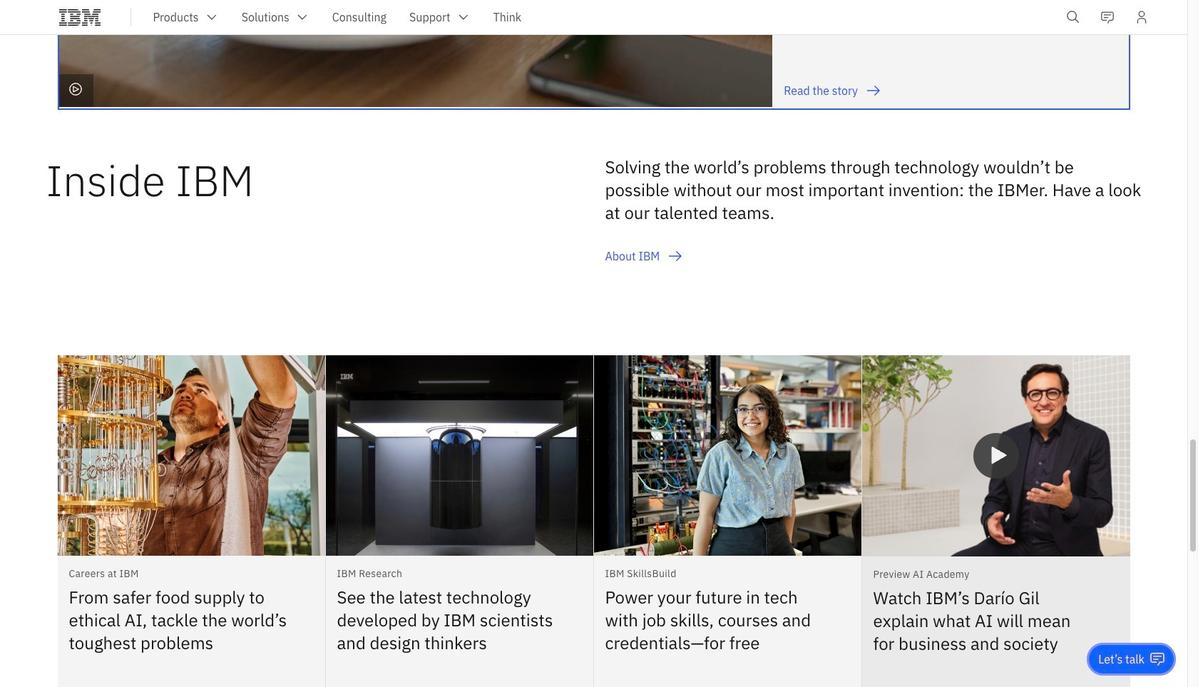 Task type: describe. For each thing, give the bounding box(es) containing it.
let's talk element
[[1099, 651, 1145, 667]]



